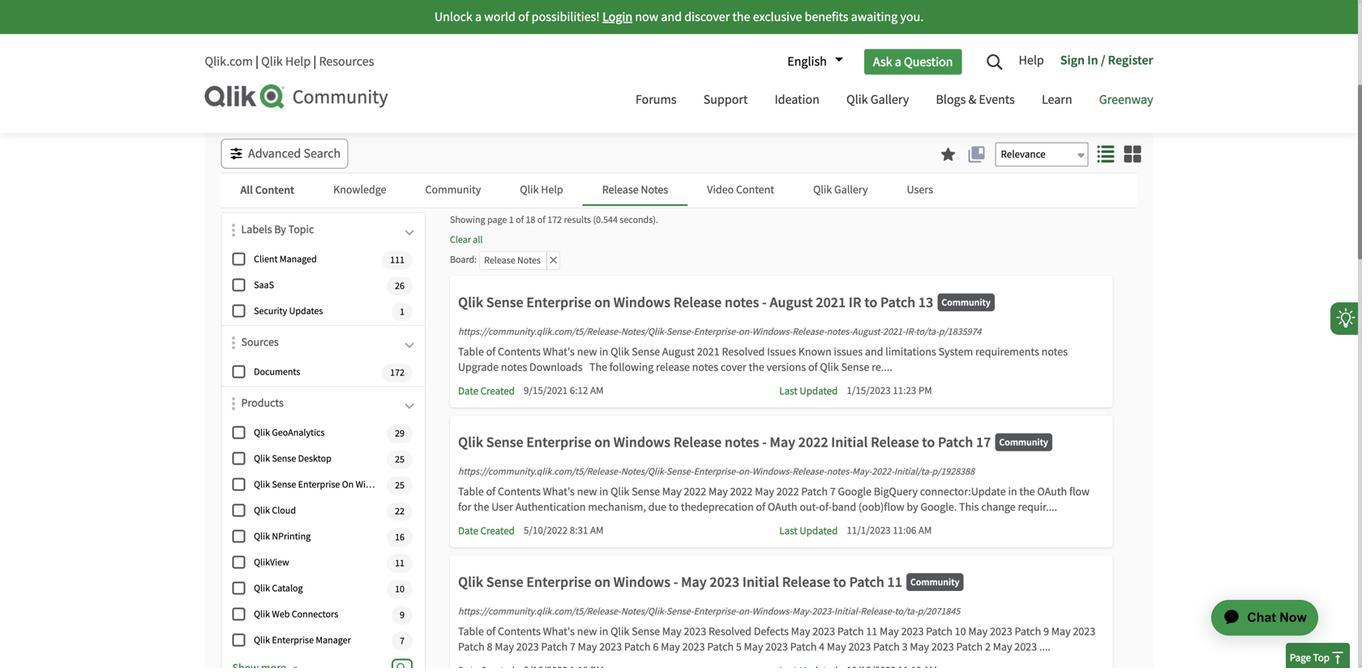 Task type: describe. For each thing, give the bounding box(es) containing it.
new inside https://community.qlik.com/t5/release-notes/qlik-sense-enterprise-on-windows-release-notes-august-2021-ir-to/ta-p/1835974 table of contents       what's new in qlik sense august 2021    resolved issues    known issues and limitations    system requirements notes upgrade notes    downloads          the following release notes cover the versions of qlik sense re....
[[577, 345, 597, 359]]

8:31
[[570, 524, 588, 537]]

qlik.com | qlik help | resources
[[205, 53, 374, 70]]

nprinting
[[272, 531, 311, 543]]

p/1835974
[[939, 326, 982, 338]]

0 horizontal spatial notes
[[518, 254, 541, 267]]

menu bar containing forums
[[624, 77, 1166, 125]]

of right thedeprecation
[[756, 500, 766, 515]]

9 inside 'https://community.qlik.com/t5/release-notes/qlik-sense-enterprise-on-windows-may-2023-initial-release-to/ta-p/2071845 table of contents what's new in qlik sense may 2023 resolved defects may 2023 patch 11 may 2023 patch 10 may 2023 patch 9 may 2023 patch 8 may 2023 patch 7 may 2023 patch 6 may 2023 patch 5 may 2023 patch 4 may 2023 patch 3 may 2023 patch 2 may 2023 ....'
[[1044, 625, 1050, 639]]

video content button
[[688, 174, 794, 206]]

windows- for august
[[753, 326, 793, 338]]

may- inside https://community.qlik.com/t5/release-notes/qlik-sense-enterprise-on-windows-release-notes-may-2022-initial/ta-p/1928388 table of contents what's new in qlik sense may 2022 may 2022 may 2022 patch 7 google bigquery connector:update in the oauth flow for the user authentication mechanism, due to thedeprecation of oauth out-of-band (oob)flow by google. this change requir....
[[853, 466, 872, 478]]

documents
[[254, 366, 300, 379]]

on for qlik sense enterprise on windows - may 2023 initial release to patch 11
[[595, 573, 611, 591]]

0 horizontal spatial initial
[[743, 573, 780, 591]]

sources button
[[241, 334, 417, 359]]

windows for qlik sense enterprise on windows - may 2023 initial release to patch 11
[[614, 573, 671, 591]]

29
[[395, 427, 405, 440]]

a for unlock
[[475, 9, 482, 25]]

qlik web connectors
[[254, 609, 338, 621]]

enterprise down qlik web connectors
[[272, 634, 314, 647]]

windows- for may
[[753, 466, 793, 478]]

user
[[492, 500, 513, 515]]

of right world
[[518, 9, 529, 25]]

am right 11:06
[[919, 524, 932, 537]]

question
[[905, 53, 953, 70]]

world
[[485, 9, 516, 25]]

classic
[[999, 50, 1036, 67]]

0 vertical spatial notes
[[641, 183, 669, 197]]

and inside https://community.qlik.com/t5/release-notes/qlik-sense-enterprise-on-windows-release-notes-august-2021-ir-to/ta-p/1835974 table of contents       what's new in qlik sense august 2021    resolved issues    known issues and limitations    system requirements notes upgrade notes    downloads          the following release notes cover the versions of qlik sense re....
[[865, 345, 884, 359]]

created for qlik sense enterprise on windows release notes - may 2022 initial release to patch 17
[[481, 524, 515, 538]]

0 horizontal spatial oauth
[[768, 500, 798, 515]]

to right ir
[[865, 293, 878, 311]]

on for qlik sense enterprise on windows release notes - may 2022 initial release to patch 17
[[595, 433, 611, 451]]

what's inside https://community.qlik.com/t5/release-notes/qlik-sense-enterprise-on-windows-release-notes-august-2021-ir-to/ta-p/1835974 table of contents       what's new in qlik sense august 2021    resolved issues    known issues and limitations    system requirements notes upgrade notes    downloads          the following release notes cover the versions of qlik sense re....
[[543, 345, 575, 359]]

learn button
[[1030, 77, 1085, 125]]

notes right requirements
[[1042, 345, 1068, 359]]

1 horizontal spatial release notes
[[602, 183, 669, 197]]

sort filter image
[[232, 337, 235, 350]]

qlik sense enterprise on windows release notes - may 2022 initial release to patch 17 community
[[458, 433, 1049, 451]]

2
[[986, 640, 991, 655]]

qlik cloud
[[254, 505, 296, 517]]

upgrade
[[458, 360, 499, 375]]

1 horizontal spatial august
[[770, 293, 813, 311]]

of down known
[[809, 360, 818, 375]]

enterprise- for august
[[694, 326, 739, 338]]

qlik sense enterprise on windows - may 2023 initial release to patch 11 link
[[458, 573, 903, 599]]

use classic community search link
[[976, 50, 1142, 67]]

qlik gallery inside 'qlik gallery' "link"
[[847, 91, 909, 108]]

to up "initial-"
[[834, 573, 847, 591]]

to up initial/ta- at the bottom right
[[922, 433, 936, 451]]

16
[[395, 531, 405, 544]]

support button
[[692, 77, 760, 125]]

enterprise for qlik sense enterprise on windows - may 2023 initial release to patch 11
[[527, 573, 592, 591]]

community inside qlik sense enterprise on windows - may 2023 initial release to patch 11 community
[[911, 576, 960, 589]]

qlik image
[[205, 84, 286, 109]]

the up requir....
[[1020, 485, 1036, 499]]

patch left 3 at the bottom right of the page
[[874, 640, 900, 655]]

18
[[526, 214, 536, 226]]

video
[[708, 183, 734, 197]]

resources
[[319, 53, 374, 70]]

showing
[[450, 214, 486, 226]]

qlikview
[[254, 557, 289, 569]]

change
[[982, 500, 1016, 515]]

0 vertical spatial and
[[661, 9, 682, 25]]

page top
[[1291, 651, 1330, 665]]

1 inside showing page 1 of 18 of 172 results (0.544 seconds) . clear all
[[509, 214, 514, 226]]

sign in / register link
[[1053, 46, 1154, 77]]

community inside button
[[425, 183, 481, 197]]

patch left 5
[[708, 640, 734, 655]]

notes- for ir
[[827, 326, 853, 338]]

ask a question
[[874, 53, 953, 70]]

patch inside https://community.qlik.com/t5/release-notes/qlik-sense-enterprise-on-windows-release-notes-may-2022-initial/ta-p/1928388 table of contents what's new in qlik sense may 2022 may 2022 may 2022 patch 7 google bigquery connector:update in the oauth flow for the user authentication mechanism, due to thedeprecation of oauth out-of-band (oob)flow by google. this change requir....
[[802, 485, 828, 499]]

notes right upgrade
[[501, 360, 527, 375]]

blogs
[[936, 91, 966, 108]]

users
[[907, 183, 934, 197]]

what's for qlik sense enterprise on windows release notes - may 2022 initial release to patch 17
[[543, 485, 575, 499]]

2 vertical spatial -
[[674, 573, 678, 591]]

board :
[[450, 253, 477, 266]]

table for qlik sense enterprise on windows - may 2023 initial release to patch 11
[[458, 625, 484, 639]]

2 horizontal spatial help
[[1019, 52, 1045, 69]]

windows inside qlik sense enterprise on windows 25
[[356, 479, 393, 491]]

0 horizontal spatial help
[[285, 53, 311, 70]]

7 inside https://community.qlik.com/t5/release-notes/qlik-sense-enterprise-on-windows-release-notes-may-2022-initial/ta-p/1928388 table of contents what's new in qlik sense may 2022 may 2022 may 2022 patch 7 google bigquery connector:update in the oauth flow for the user authentication mechanism, due to thedeprecation of oauth out-of-band (oob)flow by google. this change requir....
[[830, 485, 836, 499]]

advanced
[[248, 145, 301, 162]]

greenway link
[[1088, 77, 1166, 125]]

security updates
[[254, 305, 323, 318]]

sense inside qlik sense enterprise on windows 25
[[272, 479, 296, 491]]

sort filter image for labels by topic
[[232, 224, 235, 237]]

5/10/2022 8:31 am
[[524, 524, 604, 537]]

last for august
[[780, 385, 798, 398]]

patch left 17
[[938, 433, 974, 451]]

initial/ta-
[[895, 466, 932, 478]]

awaiting
[[851, 9, 898, 25]]

https://community.qlik.com/t5/release-notes/qlik-sense-enterprise-on-windows-may-2023-initial-release-to/ta-p/2071845 table of contents what's new in qlik sense may 2023 resolved defects may 2023 patch 11 may 2023 patch 10 may 2023 patch 9 may 2023 patch 8 may 2023 patch 7 may 2023 patch 6 may 2023 patch 5 may 2023 patch 4 may 2023 patch 3 may 2023 patch 2 may 2023 ....
[[458, 606, 1096, 655]]

unlock a world of possibilities! login now and discover the exclusive benefits awaiting you.
[[435, 9, 924, 25]]

seconds)
[[620, 214, 656, 226]]

release up thedeprecation
[[674, 433, 722, 451]]

advanced search button
[[221, 139, 349, 169]]

community link
[[205, 84, 607, 110]]

11 inside 'https://community.qlik.com/t5/release-notes/qlik-sense-enterprise-on-windows-may-2023-initial-release-to/ta-p/2071845 table of contents what's new in qlik sense may 2023 resolved defects may 2023 patch 11 may 2023 patch 10 may 2023 patch 9 may 2023 patch 8 may 2023 patch 7 may 2023 patch 6 may 2023 patch 5 may 2023 patch 4 may 2023 patch 3 may 2023 patch 2 may 2023 ....'
[[867, 625, 878, 639]]

4
[[819, 640, 825, 655]]

in inside https://community.qlik.com/t5/release-notes/qlik-sense-enterprise-on-windows-release-notes-august-2021-ir-to/ta-p/1835974 table of contents       what's new in qlik sense august 2021    resolved issues    known issues and limitations    system requirements notes upgrade notes    downloads          the following release notes cover the versions of qlik sense re....
[[600, 345, 609, 359]]

cover
[[721, 360, 747, 375]]

created for qlik sense enterprise on windows release notes - august 2021 ir to patch 13
[[481, 385, 515, 398]]

0 horizontal spatial 7
[[400, 635, 405, 648]]

release- for 2022
[[793, 466, 827, 478]]

board
[[450, 253, 475, 266]]

versions
[[767, 360, 806, 375]]

date for qlik sense enterprise on windows release notes - august 2021 ir to patch 13
[[458, 385, 479, 398]]

date created for qlik sense enterprise on windows release notes - may 2022 initial release to patch 17
[[458, 524, 515, 538]]

page top button
[[1286, 643, 1351, 668]]

of right 18
[[538, 214, 546, 226]]

top
[[1314, 651, 1330, 665]]

patch left 2
[[957, 640, 983, 655]]

notes up https://community.qlik.com/t5/release-notes/qlik-sense-enterprise-on-windows-release-notes-august-2021-ir-to/ta-p/1835974 table of contents       what's new in qlik sense august 2021    resolved issues    known issues and limitations    system requirements notes upgrade notes    downloads          the following release notes cover the versions of qlik sense re....
[[725, 293, 760, 311]]

of left 18
[[516, 214, 524, 226]]

172 inside showing page 1 of 18 of 172 results (0.544 seconds) . clear all
[[548, 214, 562, 226]]

7 inside 'https://community.qlik.com/t5/release-notes/qlik-sense-enterprise-on-windows-may-2023-initial-release-to/ta-p/2071845 table of contents what's new in qlik sense may 2023 resolved defects may 2023 patch 11 may 2023 patch 10 may 2023 patch 9 may 2023 patch 8 may 2023 patch 7 may 2023 patch 6 may 2023 patch 5 may 2023 patch 4 may 2023 patch 3 may 2023 patch 2 may 2023 ....'
[[570, 640, 576, 655]]

gallery inside "link"
[[871, 91, 909, 108]]

patch left "6"
[[624, 640, 651, 655]]

connectors
[[292, 609, 338, 621]]

of up upgrade
[[486, 345, 496, 359]]

notes/qlik- for initial
[[621, 606, 667, 618]]

qlik inside 'https://community.qlik.com/t5/release-notes/qlik-sense-enterprise-on-windows-may-2023-initial-release-to/ta-p/2071845 table of contents what's new in qlik sense may 2023 resolved defects may 2023 patch 11 may 2023 patch 10 may 2023 patch 9 may 2023 patch 8 may 2023 patch 7 may 2023 patch 6 may 2023 patch 5 may 2023 patch 4 may 2023 patch 3 may 2023 patch 2 may 2023 ....'
[[611, 625, 630, 639]]

all
[[241, 183, 253, 197]]

blogs & events
[[936, 91, 1015, 108]]

sort filter image for products
[[232, 397, 235, 410]]

updated for 2022
[[800, 524, 838, 538]]

1 25 from the top
[[395, 453, 405, 466]]

labels by topic button
[[241, 221, 417, 246]]

video content
[[708, 183, 775, 197]]

1 | from the left
[[256, 53, 259, 70]]

0 vertical spatial 2021
[[816, 293, 846, 311]]

google.
[[921, 500, 957, 515]]

patch up "initial-"
[[850, 573, 885, 591]]

bigquery
[[874, 485, 918, 499]]

patch up .... at the bottom right of the page
[[1015, 625, 1042, 639]]

0 horizontal spatial gallery
[[835, 183, 868, 197]]

connector:update
[[921, 485, 1006, 499]]

windows for qlik sense enterprise on windows release notes - may 2022 initial release to patch 17
[[614, 433, 671, 451]]

size image
[[1125, 146, 1142, 163]]

✕
[[550, 254, 557, 267]]

2 | from the left
[[313, 53, 317, 70]]

clear all button
[[450, 232, 483, 248]]

use classic community search
[[976, 50, 1142, 67]]

benefits
[[805, 9, 849, 25]]

patch down p/2071845
[[927, 625, 953, 639]]

/
[[1101, 52, 1106, 68]]

0 vertical spatial search
[[1105, 50, 1142, 67]]

labels by topic
[[241, 222, 314, 237]]

clear
[[450, 234, 471, 246]]

resolved inside https://community.qlik.com/t5/release-notes/qlik-sense-enterprise-on-windows-release-notes-august-2021-ir-to/ta-p/1835974 table of contents       what's new in qlik sense august 2021    resolved issues    known issues and limitations    system requirements notes upgrade notes    downloads          the following release notes cover the versions of qlik sense re....
[[722, 345, 765, 359]]

qlik inside "link"
[[847, 91, 868, 108]]

release right : on the top left of page
[[484, 254, 516, 267]]

notes- for initial
[[827, 466, 853, 478]]

all content button
[[221, 174, 314, 208]]

11/1/2023
[[847, 524, 891, 537]]

on- for august
[[739, 326, 753, 338]]

notes/qlik- for may
[[621, 466, 667, 478]]

- for august
[[763, 293, 767, 311]]

qlik sense enterprise on windows 25
[[254, 479, 405, 492]]

release up release
[[674, 293, 722, 311]]

sense inside 'https://community.qlik.com/t5/release-notes/qlik-sense-enterprise-on-windows-may-2023-initial-release-to/ta-p/2071845 table of contents what's new in qlik sense may 2023 resolved defects may 2023 patch 11 may 2023 patch 10 may 2023 patch 9 may 2023 patch 8 may 2023 patch 7 may 2023 patch 6 may 2023 patch 5 may 2023 patch 4 may 2023 patch 3 may 2023 patch 2 may 2023 ....'
[[632, 625, 660, 639]]

3
[[902, 640, 908, 655]]

manager
[[316, 634, 351, 647]]

patch left 4
[[791, 640, 817, 655]]

sense inside https://community.qlik.com/t5/release-notes/qlik-sense-enterprise-on-windows-release-notes-may-2022-initial/ta-p/1928388 table of contents what's new in qlik sense may 2022 may 2022 may 2022 patch 7 google bigquery connector:update in the oauth flow for the user authentication mechanism, due to thedeprecation of oauth out-of-band (oob)flow by google. this change requir....
[[632, 485, 660, 499]]

sense- for may
[[667, 466, 694, 478]]

ir-
[[906, 326, 916, 338]]

release up 2023-
[[782, 573, 831, 591]]

of inside 'https://community.qlik.com/t5/release-notes/qlik-sense-enterprise-on-windows-may-2023-initial-release-to/ta-p/2071845 table of contents what's new in qlik sense may 2023 resolved defects may 2023 patch 11 may 2023 patch 10 may 2023 patch 9 may 2023 patch 8 may 2023 patch 7 may 2023 patch 6 may 2023 patch 5 may 2023 patch 4 may 2023 patch 3 may 2023 patch 2 may 2023 ....'
[[486, 625, 496, 639]]

all
[[473, 234, 483, 246]]

qlik nprinting
[[254, 531, 311, 543]]

1 vertical spatial 11
[[888, 573, 903, 591]]

9/15/2021
[[524, 384, 568, 397]]

of up user
[[486, 485, 496, 499]]

1 horizontal spatial initial
[[832, 433, 868, 451]]

1/15/2023
[[847, 384, 891, 397]]

saas
[[254, 279, 274, 292]]

cloud
[[272, 505, 296, 517]]



Task type: vqa. For each thing, say whether or not it's contained in the screenshot.


Task type: locate. For each thing, give the bounding box(es) containing it.
1 horizontal spatial 172
[[548, 214, 562, 226]]

help inside button
[[541, 183, 564, 197]]

0 vertical spatial what's
[[543, 345, 575, 359]]

sense- down qlik sense enterprise on windows - may 2023 initial release to patch 11 link
[[667, 606, 694, 618]]

notes/qlik- for august
[[621, 326, 667, 338]]

to/ta- up limitations
[[916, 326, 939, 338]]

showing page 1 of 18 of 172 results (0.544 seconds) . clear all
[[450, 214, 659, 246]]

9/15/2021 6:12 am
[[524, 384, 604, 397]]

table inside https://community.qlik.com/t5/release-notes/qlik-sense-enterprise-on-windows-release-notes-may-2022-initial/ta-p/1928388 table of contents what's new in qlik sense may 2022 may 2022 may 2022 patch 7 google bigquery connector:update in the oauth flow for the user authentication mechanism, due to thedeprecation of oauth out-of-band (oob)flow by google. this change requir....
[[458, 485, 484, 499]]

on- up 5
[[739, 606, 753, 618]]

new inside 'https://community.qlik.com/t5/release-notes/qlik-sense-enterprise-on-windows-may-2023-initial-release-to/ta-p/2071845 table of contents what's new in qlik sense may 2023 resolved defects may 2023 patch 11 may 2023 patch 10 may 2023 patch 9 may 2023 patch 8 may 2023 patch 7 may 2023 patch 6 may 2023 patch 5 may 2023 patch 4 may 2023 patch 3 may 2023 patch 2 may 2023 ....'
[[577, 625, 597, 639]]

2 sense- from the top
[[667, 466, 694, 478]]

notes- inside https://community.qlik.com/t5/release-notes/qlik-sense-enterprise-on-windows-release-notes-august-2021-ir-to/ta-p/1835974 table of contents       what's new in qlik sense august 2021    resolved issues    known issues and limitations    system requirements notes upgrade notes    downloads          the following release notes cover the versions of qlik sense re....
[[827, 326, 853, 338]]

the inside https://community.qlik.com/t5/release-notes/qlik-sense-enterprise-on-windows-release-notes-august-2021-ir-to/ta-p/1835974 table of contents       what's new in qlik sense august 2021    resolved issues    known issues and limitations    system requirements notes upgrade notes    downloads          the following release notes cover the versions of qlik sense re....
[[749, 360, 765, 375]]

patch left 8
[[458, 640, 485, 655]]

5
[[736, 640, 742, 655]]

client
[[254, 253, 278, 266]]

enterprise- for initial
[[694, 606, 739, 618]]

initial up 'https://community.qlik.com/t5/release-notes/qlik-sense-enterprise-on-windows-may-2023-initial-release-to/ta-p/2071845 table of contents what's new in qlik sense may 2023 resolved defects may 2023 patch 11 may 2023 patch 10 may 2023 patch 9 may 2023 patch 8 may 2023 patch 7 may 2023 patch 6 may 2023 patch 5 may 2023 patch 4 may 2023 patch 3 may 2023 patch 2 may 2023 ....'
[[743, 573, 780, 591]]

gallery down the ask
[[871, 91, 909, 108]]

1 vertical spatial contents
[[498, 485, 541, 499]]

the right discover
[[733, 9, 751, 25]]

qlik geoanalytics
[[254, 427, 325, 439]]

notes
[[641, 183, 669, 197], [518, 254, 541, 267]]

authentication
[[516, 500, 586, 515]]

release- inside https://community.qlik.com/t5/release-notes/qlik-sense-enterprise-on-windows-release-notes-august-2021-ir-to/ta-p/1835974 table of contents       what's new in qlik sense august 2021    resolved issues    known issues and limitations    system requirements notes upgrade notes    downloads          the following release notes cover the versions of qlik sense re....
[[793, 326, 827, 338]]

1 vertical spatial search
[[1085, 80, 1122, 97]]

0 vertical spatial gallery
[[871, 91, 909, 108]]

1 horizontal spatial content
[[736, 183, 775, 197]]

2 last from the top
[[780, 524, 798, 538]]

3 windows- from the top
[[753, 606, 793, 618]]

enterprise down the 5/10/2022 8:31 am
[[527, 573, 592, 591]]

a right the ask
[[895, 53, 902, 70]]

1 vertical spatial notes-
[[827, 466, 853, 478]]

ask
[[874, 53, 893, 70]]

resolved up "cover"
[[722, 345, 765, 359]]

2 notes/qlik- from the top
[[621, 466, 667, 478]]

notes/qlik- up following
[[621, 326, 667, 338]]

content right all
[[255, 183, 295, 197]]

windows- inside https://community.qlik.com/t5/release-notes/qlik-sense-enterprise-on-windows-release-notes-august-2021-ir-to/ta-p/1835974 table of contents       what's new in qlik sense august 2021    resolved issues    known issues and limitations    system requirements notes upgrade notes    downloads          the following release notes cover the versions of qlik sense re....
[[753, 326, 793, 338]]

table inside https://community.qlik.com/t5/release-notes/qlik-sense-enterprise-on-windows-release-notes-august-2021-ir-to/ta-p/1835974 table of contents       what's new in qlik sense august 2021    resolved issues    known issues and limitations    system requirements notes upgrade notes    downloads          the following release notes cover the versions of qlik sense re....
[[458, 345, 484, 359]]

1 vertical spatial last updated
[[780, 524, 838, 538]]

knowledge
[[333, 183, 387, 197]]

1 vertical spatial 172
[[390, 367, 405, 379]]

am for qlik sense enterprise on windows release notes - may 2022 initial release to patch 17
[[591, 524, 604, 537]]

1 table from the top
[[458, 345, 484, 359]]

gallery left users
[[835, 183, 868, 197]]

release- for 2021
[[793, 326, 827, 338]]

1 vertical spatial release notes
[[484, 254, 541, 267]]

windows- up issues
[[753, 326, 793, 338]]

0 vertical spatial to/ta-
[[916, 326, 939, 338]]

https://community.qlik.com/t5/release-notes/qlik-sense-enterprise-on-windows-release-notes-may-2022-initial/ta-p/1928388 table of contents what's new in qlik sense may 2022 may 2022 may 2022 patch 7 google bigquery connector:update in the oauth flow for the user authentication mechanism, due to thedeprecation of oauth out-of-band (oob)flow by google. this change requir....
[[458, 466, 1090, 515]]

0 vertical spatial on-
[[739, 326, 753, 338]]

1 horizontal spatial gallery
[[871, 91, 909, 108]]

new for -
[[577, 625, 597, 639]]

1 enterprise- from the top
[[694, 326, 739, 338]]

following
[[610, 360, 654, 375]]

sort filter image left "labels"
[[232, 224, 235, 237]]

by
[[907, 500, 919, 515]]

2 vertical spatial search
[[304, 145, 341, 162]]

of
[[518, 9, 529, 25], [516, 214, 524, 226], [538, 214, 546, 226], [486, 345, 496, 359], [809, 360, 818, 375], [486, 485, 496, 499], [756, 500, 766, 515], [486, 625, 496, 639]]

table inside 'https://community.qlik.com/t5/release-notes/qlik-sense-enterprise-on-windows-may-2023-initial-release-to/ta-p/2071845 table of contents what's new in qlik sense may 2023 resolved defects may 2023 patch 11 may 2023 patch 10 may 2023 patch 9 may 2023 patch 8 may 2023 patch 7 may 2023 patch 6 may 2023 patch 5 may 2023 patch 4 may 2023 patch 3 may 2023 patch 2 may 2023 ....'
[[458, 625, 484, 639]]

date created down user
[[458, 524, 515, 538]]

enterprise- inside https://community.qlik.com/t5/release-notes/qlik-sense-enterprise-on-windows-release-notes-may-2022-initial/ta-p/1928388 table of contents what's new in qlik sense may 2022 may 2022 may 2022 patch 7 google bigquery connector:update in the oauth flow for the user authentication mechanism, due to thedeprecation of oauth out-of-band (oob)flow by google. this change requir....
[[694, 466, 739, 478]]

enterprise down desktop at the left bottom of the page
[[298, 479, 340, 491]]

1 vertical spatial new
[[577, 485, 597, 499]]

1 vertical spatial to/ta-
[[895, 606, 918, 618]]

2 https://community.qlik.com/t5/release- from the top
[[458, 466, 621, 478]]

initial
[[832, 433, 868, 451], [743, 573, 780, 591]]

release up 2022-
[[871, 433, 920, 451]]

2 date from the top
[[458, 524, 479, 538]]

111
[[390, 254, 405, 266]]

1 created from the top
[[481, 385, 515, 398]]

updates
[[289, 305, 323, 318]]

desktop
[[298, 453, 332, 465]]

table for qlik sense enterprise on windows release notes - may 2022 initial release to patch 17
[[458, 485, 484, 499]]

initial up google
[[832, 433, 868, 451]]

last down https://community.qlik.com/t5/release-notes/qlik-sense-enterprise-on-windows-release-notes-may-2022-initial/ta-p/1928388 table of contents what's new in qlik sense may 2022 may 2022 may 2022 patch 7 google bigquery connector:update in the oauth flow for the user authentication mechanism, due to thedeprecation of oauth out-of-band (oob)flow by google. this change requir....
[[780, 524, 798, 538]]

1 vertical spatial release-
[[793, 466, 827, 478]]

sense- inside 'https://community.qlik.com/t5/release-notes/qlik-sense-enterprise-on-windows-may-2023-initial-release-to/ta-p/2071845 table of contents what's new in qlik sense may 2023 resolved defects may 2023 patch 11 may 2023 patch 10 may 2023 patch 9 may 2023 patch 8 may 2023 patch 7 may 2023 patch 6 may 2023 patch 5 may 2023 patch 4 may 2023 patch 3 may 2023 patch 2 may 2023 ....'
[[667, 606, 694, 618]]

sense- for august
[[667, 326, 694, 338]]

requirements
[[976, 345, 1040, 359]]

enterprise inside qlik sense enterprise on windows 25
[[298, 479, 340, 491]]

3 new from the top
[[577, 625, 597, 639]]

known
[[799, 345, 832, 359]]

0 vertical spatial new
[[577, 345, 597, 359]]

| right qlik.com link on the left top
[[256, 53, 259, 70]]

3 table from the top
[[458, 625, 484, 639]]

3 notes/qlik- from the top
[[621, 606, 667, 618]]

last for may
[[780, 524, 798, 538]]

2 sort filter image from the top
[[232, 397, 235, 410]]

on- down qlik sense enterprise on windows release notes - may 2022 initial release to patch 17 community
[[739, 466, 753, 478]]

1 vertical spatial sense-
[[667, 466, 694, 478]]

all content
[[241, 183, 295, 197]]

https://community.qlik.com/t5/release- inside https://community.qlik.com/t5/release-notes/qlik-sense-enterprise-on-windows-release-notes-august-2021-ir-to/ta-p/1835974 table of contents       what's new in qlik sense august 2021    resolved issues    known issues and limitations    system requirements notes upgrade notes    downloads          the following release notes cover the versions of qlik sense re....
[[458, 326, 621, 338]]

oauth left out-
[[768, 500, 798, 515]]

contents inside https://community.qlik.com/t5/release-notes/qlik-sense-enterprise-on-windows-release-notes-august-2021-ir-to/ta-p/1835974 table of contents       what's new in qlik sense august 2021    resolved issues    known issues and limitations    system requirements notes upgrade notes    downloads          the following release notes cover the versions of qlik sense re....
[[498, 345, 541, 359]]

2 vertical spatial notes/qlik-
[[621, 606, 667, 618]]

1 right the page
[[509, 214, 514, 226]]

august inside https://community.qlik.com/t5/release-notes/qlik-sense-enterprise-on-windows-release-notes-august-2021-ir-to/ta-p/1835974 table of contents       what's new in qlik sense august 2021    resolved issues    known issues and limitations    system requirements notes upgrade notes    downloads          the following release notes cover the versions of qlik sense re....
[[663, 345, 695, 359]]

release- up out-
[[793, 466, 827, 478]]

the right "cover"
[[749, 360, 765, 375]]

patch left 13
[[881, 293, 916, 311]]

updated down of-
[[800, 524, 838, 538]]

may- up google
[[853, 466, 872, 478]]

what's
[[543, 345, 575, 359], [543, 485, 575, 499], [543, 625, 575, 639]]

updated down known
[[800, 385, 838, 398]]

1 new from the top
[[577, 345, 597, 359]]

https://community.qlik.com/t5/release- for qlik sense enterprise on windows - may 2023 initial release to patch 11
[[458, 606, 621, 618]]

0 vertical spatial https://community.qlik.com/t5/release-
[[458, 326, 621, 338]]

0 vertical spatial initial
[[832, 433, 868, 451]]

resolved inside 'https://community.qlik.com/t5/release-notes/qlik-sense-enterprise-on-windows-may-2023-initial-release-to/ta-p/2071845 table of contents what's new in qlik sense may 2023 resolved defects may 2023 patch 11 may 2023 patch 10 may 2023 patch 9 may 2023 patch 8 may 2023 patch 7 may 2023 patch 6 may 2023 patch 5 may 2023 patch 4 may 2023 patch 3 may 2023 patch 2 may 2023 ....'
[[709, 625, 752, 639]]

https://community.qlik.com/t5/release- inside https://community.qlik.com/t5/release-notes/qlik-sense-enterprise-on-windows-release-notes-may-2022-initial/ta-p/1928388 table of contents what's new in qlik sense may 2022 may 2022 may 2022 patch 7 google bigquery connector:update in the oauth flow for the user authentication mechanism, due to thedeprecation of oauth out-of-band (oob)flow by google. this change requir....
[[458, 466, 621, 478]]

on- inside 'https://community.qlik.com/t5/release-notes/qlik-sense-enterprise-on-windows-may-2023-initial-release-to/ta-p/2071845 table of contents what's new in qlik sense may 2023 resolved defects may 2023 patch 11 may 2023 patch 10 may 2023 patch 9 may 2023 patch 8 may 2023 patch 7 may 2023 patch 6 may 2023 patch 5 may 2023 patch 4 may 2023 patch 3 may 2023 patch 2 may 2023 ....'
[[739, 606, 753, 618]]

1 vertical spatial oauth
[[768, 500, 798, 515]]

qlik sense enterprise on windows release notes - may 2022 initial release to patch 17 link
[[458, 433, 992, 460]]

and
[[661, 9, 682, 25], [865, 345, 884, 359]]

p/1928388
[[932, 466, 975, 478]]

1 notes/qlik- from the top
[[621, 326, 667, 338]]

on- for may
[[739, 466, 753, 478]]

release- right 2023-
[[861, 606, 895, 618]]

enterprise- down qlik sense enterprise on windows release notes - august 2021 ir to patch 13 community on the top
[[694, 326, 739, 338]]

you.
[[901, 9, 924, 25]]

11/1/2023 11:06 am
[[847, 524, 932, 537]]

release- inside 'https://community.qlik.com/t5/release-notes/qlik-sense-enterprise-on-windows-may-2023-initial-release-to/ta-p/2071845 table of contents what's new in qlik sense may 2023 resolved defects may 2023 patch 11 may 2023 patch 10 may 2023 patch 9 may 2023 patch 8 may 2023 patch 7 may 2023 patch 6 may 2023 patch 5 may 2023 patch 4 may 2023 patch 3 may 2023 patch 2 may 2023 ....'
[[861, 606, 895, 618]]

release- up known
[[793, 326, 827, 338]]

notes
[[725, 293, 760, 311], [1042, 345, 1068, 359], [501, 360, 527, 375], [692, 360, 719, 375], [725, 433, 760, 451]]

forums
[[636, 91, 677, 108]]

release notes right : on the top left of page
[[484, 254, 541, 267]]

enterprise- for may
[[694, 466, 739, 478]]

0 vertical spatial release-
[[793, 326, 827, 338]]

release up (0.544
[[602, 183, 639, 197]]

enterprise down ✕
[[527, 293, 592, 311]]

10 down p/2071845
[[955, 625, 967, 639]]

sort filter image left products
[[232, 397, 235, 410]]

2021 inside https://community.qlik.com/t5/release-notes/qlik-sense-enterprise-on-windows-release-notes-august-2021-ir-to/ta-p/1835974 table of contents       what's new in qlik sense august 2021    resolved issues    known issues and limitations    system requirements notes upgrade notes    downloads          the following release notes cover the versions of qlik sense re....
[[697, 345, 720, 359]]

qlik inside qlik sense enterprise on windows 25
[[254, 479, 270, 491]]

1 down 26
[[400, 306, 405, 318]]

|
[[256, 53, 259, 70], [313, 53, 317, 70]]

2 vertical spatial on-
[[739, 606, 753, 618]]

sense- up 'due'
[[667, 466, 694, 478]]

windows- inside https://community.qlik.com/t5/release-notes/qlik-sense-enterprise-on-windows-release-notes-may-2022-initial/ta-p/1928388 table of contents what's new in qlik sense may 2022 may 2022 may 2022 patch 7 google bigquery connector:update in the oauth flow for the user authentication mechanism, due to thedeprecation of oauth out-of-band (oob)flow by google. this change requir....
[[753, 466, 793, 478]]

contents inside https://community.qlik.com/t5/release-notes/qlik-sense-enterprise-on-windows-release-notes-may-2022-initial/ta-p/1928388 table of contents what's new in qlik sense may 2022 may 2022 may 2022 patch 7 google bigquery connector:update in the oauth flow for the user authentication mechanism, due to thedeprecation of oauth out-of-band (oob)flow by google. this change requir....
[[498, 485, 541, 499]]

last updated
[[780, 385, 838, 398], [780, 524, 838, 538]]

ir
[[849, 293, 862, 311]]

on for qlik sense enterprise on windows release notes - august 2021 ir to patch 13
[[595, 293, 611, 311]]

patch down "initial-"
[[838, 625, 864, 639]]

qlik help
[[520, 183, 564, 197]]

3 contents from the top
[[498, 625, 541, 639]]

1 on- from the top
[[739, 326, 753, 338]]

0 vertical spatial date created
[[458, 385, 515, 398]]

oauth
[[1038, 485, 1068, 499], [768, 500, 798, 515]]

1 vertical spatial and
[[865, 345, 884, 359]]

2 date created from the top
[[458, 524, 515, 538]]

qlik sense desktop
[[254, 453, 332, 465]]

qlik inside button
[[520, 183, 539, 197]]

may- left "initial-"
[[793, 606, 812, 618]]

may- inside 'https://community.qlik.com/t5/release-notes/qlik-sense-enterprise-on-windows-may-2023-initial-release-to/ta-p/2071845 table of contents what's new in qlik sense may 2023 resolved defects may 2023 patch 11 may 2023 patch 10 may 2023 patch 9 may 2023 patch 8 may 2023 patch 7 may 2023 patch 6 may 2023 patch 5 may 2023 patch 4 may 2023 patch 3 may 2023 patch 2 may 2023 ....'
[[793, 606, 812, 618]]

1 horizontal spatial 1
[[509, 214, 514, 226]]

22
[[395, 505, 405, 518]]

search right in
[[1105, 50, 1142, 67]]

sort filter image
[[232, 224, 235, 237], [232, 397, 235, 410]]

contents
[[498, 345, 541, 359], [498, 485, 541, 499], [498, 625, 541, 639]]

oauth up requir....
[[1038, 485, 1068, 499]]

created down upgrade
[[481, 385, 515, 398]]

0 vertical spatial oauth
[[1038, 485, 1068, 499]]

contents for qlik sense enterprise on windows - may 2023 initial release to patch 11
[[498, 625, 541, 639]]

the
[[590, 360, 608, 375]]

search inside button
[[304, 145, 341, 162]]

0 vertical spatial windows-
[[753, 326, 793, 338]]

0 vertical spatial last updated
[[780, 385, 838, 398]]

1 vertical spatial date created
[[458, 524, 515, 538]]

release notes up seconds)
[[602, 183, 669, 197]]

0 horizontal spatial a
[[475, 9, 482, 25]]

3 https://community.qlik.com/t5/release- from the top
[[458, 606, 621, 618]]

10 inside 'https://community.qlik.com/t5/release-notes/qlik-sense-enterprise-on-windows-may-2023-initial-release-to/ta-p/2071845 table of contents what's new in qlik sense may 2023 resolved defects may 2023 patch 11 may 2023 patch 10 may 2023 patch 9 may 2023 patch 8 may 2023 patch 7 may 2023 patch 6 may 2023 patch 5 may 2023 patch 4 may 2023 patch 3 may 2023 patch 2 may 2023 ....'
[[955, 625, 967, 639]]

1 last from the top
[[780, 385, 798, 398]]

1 vertical spatial initial
[[743, 573, 780, 591]]

in inside 'https://community.qlik.com/t5/release-notes/qlik-sense-enterprise-on-windows-may-2023-initial-release-to/ta-p/2071845 table of contents what's new in qlik sense may 2023 resolved defects may 2023 patch 11 may 2023 patch 10 may 2023 patch 9 may 2023 patch 8 may 2023 patch 7 may 2023 patch 6 may 2023 patch 5 may 2023 patch 4 may 2023 patch 3 may 2023 patch 2 may 2023 ....'
[[600, 625, 609, 639]]

application
[[1182, 581, 1338, 655]]

1 contents from the top
[[498, 345, 541, 359]]

7
[[830, 485, 836, 499], [400, 635, 405, 648], [570, 640, 576, 655]]

by
[[274, 222, 286, 237]]

what's inside https://community.qlik.com/t5/release-notes/qlik-sense-enterprise-on-windows-release-notes-may-2022-initial/ta-p/1928388 table of contents what's new in qlik sense may 2022 may 2022 may 2022 patch 7 google bigquery connector:update in the oauth flow for the user authentication mechanism, due to thedeprecation of oauth out-of-band (oob)flow by google. this change requir....
[[543, 485, 575, 499]]

am right 8:31
[[591, 524, 604, 537]]

https://community.qlik.com/t5/release- for qlik sense enterprise on windows release notes - august 2021 ir to patch 13
[[458, 326, 621, 338]]

1 horizontal spatial help
[[541, 183, 564, 197]]

date down for
[[458, 524, 479, 538]]

qlik catalog
[[254, 583, 303, 595]]

notes/qlik- inside https://community.qlik.com/t5/release-notes/qlik-sense-enterprise-on-windows-release-notes-may-2022-initial/ta-p/1928388 table of contents what's new in qlik sense may 2022 may 2022 may 2022 patch 7 google bigquery connector:update in the oauth flow for the user authentication mechanism, due to thedeprecation of oauth out-of-band (oob)flow by google. this change requir....
[[621, 466, 667, 478]]

enterprise- inside 'https://community.qlik.com/t5/release-notes/qlik-sense-enterprise-on-windows-may-2023-initial-release-to/ta-p/2071845 table of contents what's new in qlik sense may 2023 resolved defects may 2023 patch 11 may 2023 patch 10 may 2023 patch 9 may 2023 patch 8 may 2023 patch 7 may 2023 patch 6 may 2023 patch 5 may 2023 patch 4 may 2023 patch 3 may 2023 patch 2 may 2023 ....'
[[694, 606, 739, 618]]

notes- up issues
[[827, 326, 853, 338]]

search down sign in / register link
[[1085, 80, 1122, 97]]

security
[[254, 305, 287, 318]]

0 vertical spatial resolved
[[722, 345, 765, 359]]

9 down 16
[[400, 609, 405, 622]]

1 date from the top
[[458, 385, 479, 398]]

1 horizontal spatial |
[[313, 53, 317, 70]]

new
[[577, 345, 597, 359], [577, 485, 597, 499], [577, 625, 597, 639]]

contents inside 'https://community.qlik.com/t5/release-notes/qlik-sense-enterprise-on-windows-may-2023-initial-release-to/ta-p/2071845 table of contents what's new in qlik sense may 2023 resolved defects may 2023 patch 11 may 2023 patch 10 may 2023 patch 9 may 2023 patch 8 may 2023 patch 7 may 2023 patch 6 may 2023 patch 5 may 2023 patch 4 may 2023 patch 3 may 2023 patch 2 may 2023 ....'
[[498, 625, 541, 639]]

1 updated from the top
[[800, 385, 838, 398]]

2023-
[[812, 606, 835, 618]]

172 up 29
[[390, 367, 405, 379]]

3 on- from the top
[[739, 606, 753, 618]]

topic
[[288, 222, 314, 237]]

0 vertical spatial notes-
[[827, 326, 853, 338]]

date for qlik sense enterprise on windows release notes - may 2022 initial release to patch 17
[[458, 524, 479, 538]]

2 windows- from the top
[[753, 466, 793, 478]]

1 vertical spatial table
[[458, 485, 484, 499]]

sense- inside https://community.qlik.com/t5/release-notes/qlik-sense-enterprise-on-windows-release-notes-august-2021-ir-to/ta-p/1835974 table of contents       what's new in qlik sense august 2021    resolved issues    known issues and limitations    system requirements notes upgrade notes    downloads          the following release notes cover the versions of qlik sense re....
[[667, 326, 694, 338]]

2 updated from the top
[[800, 524, 838, 538]]

am for qlik sense enterprise on windows release notes - august 2021 ir to patch 13
[[591, 384, 604, 397]]

sense- inside https://community.qlik.com/t5/release-notes/qlik-sense-enterprise-on-windows-release-notes-may-2022-initial/ta-p/1928388 table of contents what's new in qlik sense may 2022 may 2022 may 2022 patch 7 google bigquery connector:update in the oauth flow for the user authentication mechanism, due to thedeprecation of oauth out-of-band (oob)flow by google. this change requir....
[[667, 466, 694, 478]]

0 horizontal spatial 10
[[395, 583, 405, 596]]

community inside qlik sense enterprise on windows release notes - may 2022 initial release to patch 17 community
[[1000, 436, 1049, 449]]

notes left ✕
[[518, 254, 541, 267]]

1 vertical spatial may-
[[793, 606, 812, 618]]

0 horizontal spatial and
[[661, 9, 682, 25]]

1 last updated from the top
[[780, 385, 838, 398]]

13
[[919, 293, 934, 311]]

of-
[[820, 500, 832, 515]]

to inside https://community.qlik.com/t5/release-notes/qlik-sense-enterprise-on-windows-release-notes-may-2022-initial/ta-p/1928388 table of contents what's new in qlik sense may 2022 may 2022 may 2022 patch 7 google bigquery connector:update in the oauth flow for the user authentication mechanism, due to thedeprecation of oauth out-of-band (oob)flow by google. this change requir....
[[669, 500, 679, 515]]

patch up out-
[[802, 485, 828, 499]]

labels
[[241, 222, 272, 237]]

updated for 2021
[[800, 385, 838, 398]]

0 horizontal spatial 9
[[400, 609, 405, 622]]

august up release
[[663, 345, 695, 359]]

0 vertical spatial sort filter image
[[232, 224, 235, 237]]

1 sense- from the top
[[667, 326, 694, 338]]

1 horizontal spatial 10
[[955, 625, 967, 639]]

2021-
[[883, 326, 906, 338]]

1 vertical spatial date
[[458, 524, 479, 538]]

what's inside 'https://community.qlik.com/t5/release-notes/qlik-sense-enterprise-on-windows-may-2023-initial-release-to/ta-p/2071845 table of contents what's new in qlik sense may 2023 resolved defects may 2023 patch 11 may 2023 patch 10 may 2023 patch 9 may 2023 patch 8 may 2023 patch 7 may 2023 patch 6 may 2023 patch 5 may 2023 patch 4 may 2023 patch 3 may 2023 patch 2 may 2023 ....'
[[543, 625, 575, 639]]

0 horizontal spatial release notes
[[484, 254, 541, 267]]

1 horizontal spatial 7
[[570, 640, 576, 655]]

menu bar
[[624, 77, 1166, 125]]

enterprise for qlik sense enterprise on windows release notes - may 2022 initial release to patch 17
[[527, 433, 592, 451]]

2 vertical spatial new
[[577, 625, 597, 639]]

https://community.qlik.com/t5/release- up the authentication
[[458, 466, 621, 478]]

2021 left ir
[[816, 293, 846, 311]]

community button
[[406, 174, 501, 206]]

notes up https://community.qlik.com/t5/release-notes/qlik-sense-enterprise-on-windows-release-notes-may-2022-initial/ta-p/1928388 table of contents what's new in qlik sense may 2022 may 2022 may 2022 patch 7 google bigquery connector:update in the oauth flow for the user authentication mechanism, due to thedeprecation of oauth out-of-band (oob)flow by google. this change requir....
[[725, 433, 760, 451]]

1 vertical spatial what's
[[543, 485, 575, 499]]

0 horizontal spatial 1
[[400, 306, 405, 318]]

a for ask
[[895, 53, 902, 70]]

(0.544
[[593, 214, 618, 226]]

5/10/2022
[[524, 524, 568, 537]]

0 horizontal spatial |
[[256, 53, 259, 70]]

1 vertical spatial windows-
[[753, 466, 793, 478]]

new inside https://community.qlik.com/t5/release-notes/qlik-sense-enterprise-on-windows-release-notes-may-2022-initial/ta-p/1928388 table of contents what's new in qlik sense may 2022 may 2022 may 2022 patch 7 google bigquery connector:update in the oauth flow for the user authentication mechanism, due to thedeprecation of oauth out-of-band (oob)flow by google. this change requir....
[[577, 485, 597, 499]]

to/ta- inside 'https://community.qlik.com/t5/release-notes/qlik-sense-enterprise-on-windows-may-2023-initial-release-to/ta-p/2071845 table of contents what's new in qlik sense may 2023 resolved defects may 2023 patch 11 may 2023 patch 10 may 2023 patch 9 may 2023 patch 8 may 2023 patch 7 may 2023 patch 6 may 2023 patch 5 may 2023 patch 4 may 2023 patch 3 may 2023 patch 2 may 2023 ....'
[[895, 606, 918, 618]]

1 vertical spatial last
[[780, 524, 798, 538]]

on- inside https://community.qlik.com/t5/release-notes/qlik-sense-enterprise-on-windows-release-notes-august-2021-ir-to/ta-p/1835974 table of contents       what's new in qlik sense august 2021    resolved issues    known issues and limitations    system requirements notes upgrade notes    downloads          the following release notes cover the versions of qlik sense re....
[[739, 326, 753, 338]]

content for video content
[[736, 183, 775, 197]]

2 created from the top
[[481, 524, 515, 538]]

products
[[241, 396, 284, 410]]

notes/qlik-
[[621, 326, 667, 338], [621, 466, 667, 478], [621, 606, 667, 618]]

what's for qlik sense enterprise on windows - may 2023 initial release to patch 11
[[543, 625, 575, 639]]

1 vertical spatial august
[[663, 345, 695, 359]]

https://community.qlik.com/t5/release- inside 'https://community.qlik.com/t5/release-notes/qlik-sense-enterprise-on-windows-may-2023-initial-release-to/ta-p/2071845 table of contents what's new in qlik sense may 2023 resolved defects may 2023 patch 11 may 2023 patch 10 may 2023 patch 9 may 2023 patch 8 may 2023 patch 7 may 2023 patch 6 may 2023 patch 5 may 2023 patch 4 may 2023 patch 3 may 2023 patch 2 may 2023 ....'
[[458, 606, 621, 618]]

notes left "cover"
[[692, 360, 719, 375]]

windows for qlik sense enterprise on windows release notes - august 2021 ir to patch 13
[[614, 293, 671, 311]]

0 horizontal spatial may-
[[793, 606, 812, 618]]

last updated down versions
[[780, 385, 838, 398]]

notes- inside https://community.qlik.com/t5/release-notes/qlik-sense-enterprise-on-windows-release-notes-may-2022-initial/ta-p/1928388 table of contents what's new in qlik sense may 2022 may 2022 may 2022 patch 7 google bigquery connector:update in the oauth flow for the user authentication mechanism, due to thedeprecation of oauth out-of-band (oob)flow by google. this change requir....
[[827, 466, 853, 478]]

and up re....
[[865, 345, 884, 359]]

1 vertical spatial created
[[481, 524, 515, 538]]

qlik gallery
[[847, 91, 909, 108], [814, 183, 868, 197]]

discover
[[685, 9, 730, 25]]

on inside qlik sense enterprise on windows 25
[[342, 479, 354, 491]]

2 vertical spatial contents
[[498, 625, 541, 639]]

windows- inside 'https://community.qlik.com/t5/release-notes/qlik-sense-enterprise-on-windows-may-2023-initial-release-to/ta-p/2071845 table of contents what's new in qlik sense may 2023 resolved defects may 2023 patch 11 may 2023 patch 10 may 2023 patch 9 may 2023 patch 8 may 2023 patch 7 may 2023 patch 6 may 2023 patch 5 may 2023 patch 4 may 2023 patch 3 may 2023 patch 2 may 2023 ....'
[[753, 606, 793, 618]]

2 enterprise- from the top
[[694, 466, 739, 478]]

this
[[960, 500, 979, 515]]

new for release
[[577, 485, 597, 499]]

2 last updated from the top
[[780, 524, 838, 538]]

last updated for 2022
[[780, 524, 838, 538]]

1 windows- from the top
[[753, 326, 793, 338]]

notes/qlik- up "6"
[[621, 606, 667, 618]]

1 vertical spatial sort filter image
[[232, 397, 235, 410]]

products button
[[241, 395, 417, 419]]

25 up 22 in the bottom left of the page
[[395, 479, 405, 492]]

0 vertical spatial 11
[[395, 557, 405, 570]]

1 vertical spatial a
[[895, 53, 902, 70]]

out-
[[800, 500, 820, 515]]

1 horizontal spatial notes
[[641, 183, 669, 197]]

1 vertical spatial notes
[[518, 254, 541, 267]]

1 vertical spatial gallery
[[835, 183, 868, 197]]

qlik enterprise manager
[[254, 634, 351, 647]]

1 horizontal spatial may-
[[853, 466, 872, 478]]

release notes
[[602, 183, 669, 197], [484, 254, 541, 267]]

0 vertical spatial august
[[770, 293, 813, 311]]

1 vertical spatial https://community.qlik.com/t5/release-
[[458, 466, 621, 478]]

patch right 8
[[541, 640, 568, 655]]

2 notes- from the top
[[827, 466, 853, 478]]

2 vertical spatial https://community.qlik.com/t5/release-
[[458, 606, 621, 618]]

0 horizontal spatial 2021
[[697, 345, 720, 359]]

1 vertical spatial enterprise-
[[694, 466, 739, 478]]

3 what's from the top
[[543, 625, 575, 639]]

0 vertical spatial updated
[[800, 385, 838, 398]]

2 vertical spatial what's
[[543, 625, 575, 639]]

content for all content
[[255, 183, 295, 197]]

date created
[[458, 385, 515, 398], [458, 524, 515, 538]]

1 vertical spatial -
[[763, 433, 767, 451]]

sense- for initial
[[667, 606, 694, 618]]

enterprise- inside https://community.qlik.com/t5/release-notes/qlik-sense-enterprise-on-windows-release-notes-august-2021-ir-to/ta-p/1835974 table of contents       what's new in qlik sense august 2021    resolved issues    known issues and limitations    system requirements notes upgrade notes    downloads          the following release notes cover the versions of qlik sense re....
[[694, 326, 739, 338]]

1 vertical spatial 10
[[955, 625, 967, 639]]

2 contents from the top
[[498, 485, 541, 499]]

community inside qlik sense enterprise on windows release notes - august 2021 ir to patch 13 community
[[942, 296, 991, 309]]

1 vertical spatial 9
[[1044, 625, 1050, 639]]

0 vertical spatial -
[[763, 293, 767, 311]]

2 vertical spatial release-
[[861, 606, 895, 618]]

windows- for initial
[[753, 606, 793, 618]]

1 vertical spatial updated
[[800, 524, 838, 538]]

release- inside https://community.qlik.com/t5/release-notes/qlik-sense-enterprise-on-windows-release-notes-may-2022-initial/ta-p/1928388 table of contents what's new in qlik sense may 2022 may 2022 may 2022 patch 7 google bigquery connector:update in the oauth flow for the user authentication mechanism, due to thedeprecation of oauth out-of-band (oob)flow by google. this change requir....
[[793, 466, 827, 478]]

qlik.com link
[[205, 53, 253, 70]]

2 on- from the top
[[739, 466, 753, 478]]

3 enterprise- from the top
[[694, 606, 739, 618]]

2 25 from the top
[[395, 479, 405, 492]]

1 content from the left
[[255, 183, 295, 197]]

on-
[[739, 326, 753, 338], [739, 466, 753, 478], [739, 606, 753, 618]]

notes up .
[[641, 183, 669, 197]]

1 vertical spatial 1
[[400, 306, 405, 318]]

172 left results
[[548, 214, 562, 226]]

2 vertical spatial table
[[458, 625, 484, 639]]

issues
[[767, 345, 797, 359]]

1 https://community.qlik.com/t5/release- from the top
[[458, 326, 621, 338]]

last updated down out-
[[780, 524, 838, 538]]

enterprise for qlik sense enterprise on windows release notes - august 2021 ir to patch 13
[[527, 293, 592, 311]]

created down user
[[481, 524, 515, 538]]

windows- down qlik sense enterprise on windows release notes - may 2022 initial release to patch 17 community
[[753, 466, 793, 478]]

1 vertical spatial 2021
[[697, 345, 720, 359]]

search right advanced
[[304, 145, 341, 162]]

re....
[[872, 360, 893, 375]]

3 sense- from the top
[[667, 606, 694, 618]]

catalog
[[272, 583, 303, 595]]

10
[[395, 583, 405, 596], [955, 625, 967, 639]]

contents for qlik sense enterprise on windows release notes - may 2022 initial release to patch 17
[[498, 485, 541, 499]]

1 what's from the top
[[543, 345, 575, 359]]

0 vertical spatial 172
[[548, 214, 562, 226]]

1 sort filter image from the top
[[232, 224, 235, 237]]

2 horizontal spatial 11
[[888, 573, 903, 591]]

to/ta- inside https://community.qlik.com/t5/release-notes/qlik-sense-enterprise-on-windows-release-notes-august-2021-ir-to/ta-p/1835974 table of contents       what's new in qlik sense august 2021    resolved issues    known issues and limitations    system requirements notes upgrade notes    downloads          the following release notes cover the versions of qlik sense re....
[[916, 326, 939, 338]]

1 notes- from the top
[[827, 326, 853, 338]]

downloads
[[530, 360, 583, 375]]

2 vertical spatial sense-
[[667, 606, 694, 618]]

25 inside qlik sense enterprise on windows 25
[[395, 479, 405, 492]]

enterprise- down qlik sense enterprise on windows release notes - may 2022 initial release to patch 17 link
[[694, 466, 739, 478]]

a
[[475, 9, 482, 25], [895, 53, 902, 70]]

notes/qlik- inside 'https://community.qlik.com/t5/release-notes/qlik-sense-enterprise-on-windows-may-2023-initial-release-to/ta-p/2071845 table of contents what's new in qlik sense may 2023 resolved defects may 2023 patch 11 may 2023 patch 10 may 2023 patch 9 may 2023 patch 8 may 2023 patch 7 may 2023 patch 6 may 2023 patch 5 may 2023 patch 4 may 2023 patch 3 may 2023 patch 2 may 2023 ....'
[[621, 606, 667, 618]]

https://community.qlik.com/t5/release- for qlik sense enterprise on windows release notes - may 2022 initial release to patch 17
[[458, 466, 621, 478]]

google
[[838, 485, 872, 499]]

2 table from the top
[[458, 485, 484, 499]]

limitations
[[886, 345, 937, 359]]

2 content from the left
[[736, 183, 775, 197]]

the right for
[[474, 500, 490, 515]]

0 vertical spatial 9
[[400, 609, 405, 622]]

0 horizontal spatial content
[[255, 183, 295, 197]]

1 horizontal spatial 11
[[867, 625, 878, 639]]

- for may
[[763, 433, 767, 451]]

0 vertical spatial release notes
[[602, 183, 669, 197]]

created
[[481, 385, 515, 398], [481, 524, 515, 538]]

sense- down qlik sense enterprise on windows release notes - august 2021 ir to patch 13 link at top
[[667, 326, 694, 338]]

2 what's from the top
[[543, 485, 575, 499]]

date down upgrade
[[458, 385, 479, 398]]

2021 down qlik sense enterprise on windows release notes - august 2021 ir to patch 13 link at top
[[697, 345, 720, 359]]

gallery
[[871, 91, 909, 108], [835, 183, 868, 197]]

1 date created from the top
[[458, 385, 515, 398]]

last updated for 2021
[[780, 385, 838, 398]]

on- for initial
[[739, 606, 753, 618]]

2 new from the top
[[577, 485, 597, 499]]

help left sign
[[1019, 52, 1045, 69]]

to
[[865, 293, 878, 311], [922, 433, 936, 451], [669, 500, 679, 515], [834, 573, 847, 591]]

1 vertical spatial qlik gallery
[[814, 183, 868, 197]]

windows- up defects
[[753, 606, 793, 618]]

date created for qlik sense enterprise on windows release notes - august 2021 ir to patch 13
[[458, 385, 515, 398]]

size image
[[1098, 146, 1115, 163]]

last down versions
[[780, 385, 798, 398]]

1 horizontal spatial and
[[865, 345, 884, 359]]

resources link
[[319, 53, 374, 70]]

qlik inside https://community.qlik.com/t5/release-notes/qlik-sense-enterprise-on-windows-release-notes-may-2022-initial/ta-p/1928388 table of contents what's new in qlik sense may 2022 may 2022 may 2022 patch 7 google bigquery connector:update in the oauth flow for the user authentication mechanism, due to thedeprecation of oauth out-of-band (oob)flow by google. this change requir....
[[611, 485, 630, 499]]

on- inside https://community.qlik.com/t5/release-notes/qlik-sense-enterprise-on-windows-release-notes-may-2022-initial/ta-p/1928388 table of contents what's new in qlik sense may 2022 may 2022 may 2022 patch 7 google bigquery connector:update in the oauth flow for the user authentication mechanism, due to thedeprecation of oauth out-of-band (oob)flow by google. this change requir....
[[739, 466, 753, 478]]

notes/qlik- inside https://community.qlik.com/t5/release-notes/qlik-sense-enterprise-on-windows-release-notes-august-2021-ir-to/ta-p/1835974 table of contents       what's new in qlik sense august 2021    resolved issues    known issues and limitations    system requirements notes upgrade notes    downloads          the following release notes cover the versions of qlik sense re....
[[621, 326, 667, 338]]

0 vertical spatial enterprise-
[[694, 326, 739, 338]]

mechanism,
[[588, 500, 646, 515]]

https://community.qlik.com/t5/release- up 8
[[458, 606, 621, 618]]



